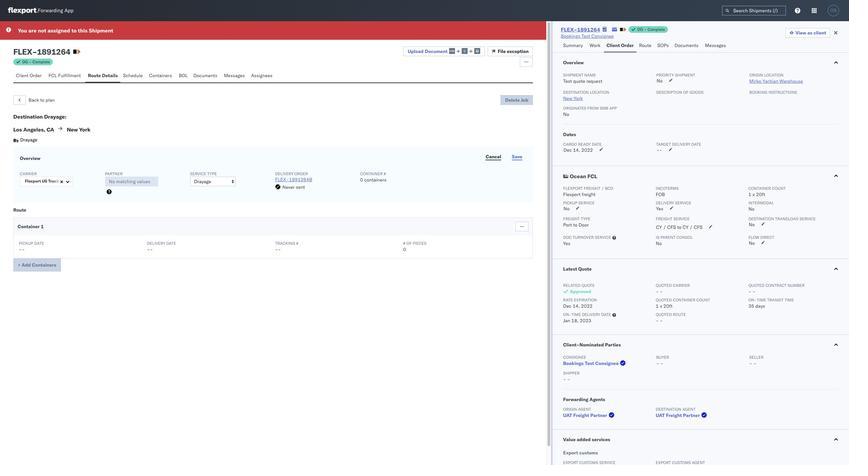 Task type: describe. For each thing, give the bounding box(es) containing it.
destination transload service
[[749, 217, 816, 222]]

description of goods
[[657, 90, 704, 95]]

los angeles, ca
[[13, 126, 54, 133]]

date for delivery date --
[[166, 241, 176, 246]]

time for on-time delivery date
[[572, 313, 581, 318]]

fcl fulfillment
[[49, 73, 81, 79]]

cy / cfs to cy / cfs
[[657, 225, 703, 231]]

0 vertical spatial fcl
[[49, 73, 57, 79]]

mirko yantian warehouse link
[[750, 78, 804, 84]]

doc
[[564, 235, 572, 240]]

upload
[[408, 48, 424, 54]]

1 cy from the left
[[657, 225, 662, 231]]

1 vertical spatial 1
[[41, 224, 44, 230]]

originates from smb app no
[[564, 106, 617, 117]]

uat freight partner link for destination
[[656, 413, 709, 419]]

summary
[[564, 42, 583, 48]]

of for description of goods
[[684, 90, 689, 95]]

test inside shipment name test quote request
[[564, 78, 572, 84]]

1 inside container count 1 x 20ft
[[749, 192, 752, 198]]

us
[[42, 179, 47, 184]]

container 1
[[18, 224, 45, 230]]

uat freight partner for destination
[[656, 413, 700, 419]]

0 vertical spatial bookings
[[561, 33, 581, 39]]

quoted for quoted contract number - - rate expiration dec 14, 2022
[[749, 283, 765, 288]]

0 horizontal spatial partner
[[105, 172, 123, 177]]

0 horizontal spatial service
[[190, 172, 206, 177]]

# for --
[[296, 241, 299, 246]]

buyer - -
[[657, 355, 670, 367]]

tracking # --
[[275, 241, 299, 253]]

flex-1891264b button
[[275, 177, 312, 183]]

--
[[657, 147, 663, 153]]

trucking
[[48, 179, 65, 184]]

ready
[[578, 142, 591, 147]]

new york
[[67, 126, 91, 133]]

never
[[283, 185, 295, 191]]

pickup service
[[564, 201, 595, 206]]

2 cfs from the left
[[694, 225, 703, 231]]

35
[[749, 304, 755, 310]]

parent
[[661, 235, 676, 240]]

0 vertical spatial bookings test consignee link
[[561, 33, 614, 39]]

1 vertical spatial bookings test consignee link
[[564, 361, 628, 367]]

drayage:
[[44, 114, 67, 120]]

shipment name test quote request
[[564, 73, 603, 84]]

delivery for delivery order
[[275, 172, 294, 177]]

container count 1 x 20ft
[[749, 186, 786, 198]]

0 vertical spatial complete
[[648, 27, 665, 32]]

latest quote button
[[553, 260, 850, 279]]

0 horizontal spatial dg
[[22, 59, 28, 64]]

originates
[[564, 106, 587, 111]]

pickup date --
[[19, 241, 44, 253]]

0 horizontal spatial route
[[13, 207, 26, 213]]

agent for destination agent
[[683, 408, 696, 413]]

latest
[[564, 267, 577, 272]]

0 vertical spatial yes
[[657, 206, 664, 212]]

freight down destination agent
[[666, 413, 682, 419]]

flexport for carrier
[[25, 179, 41, 184]]

containers
[[149, 73, 172, 79]]

is
[[656, 235, 660, 240]]

back to plan
[[29, 97, 55, 103]]

1 vertical spatial bookings
[[564, 361, 584, 367]]

details
[[102, 73, 118, 79]]

agent for origin agent
[[578, 408, 592, 413]]

assigned
[[48, 27, 70, 34]]

ocean fcl button
[[553, 166, 850, 186]]

rate
[[564, 298, 573, 303]]

0 vertical spatial consignee
[[592, 33, 614, 39]]

flex-1891264b
[[275, 177, 312, 183]]

1 vertical spatial new
[[67, 126, 78, 133]]

1 vertical spatial messages
[[224, 73, 245, 79]]

0 vertical spatial dg
[[638, 27, 644, 32]]

date for pickup date --
[[34, 241, 44, 246]]

destination for destination drayage:
[[13, 114, 43, 120]]

Search Shipments (/) text field
[[723, 6, 787, 16]]

0 vertical spatial freight
[[584, 186, 601, 191]]

no inside is parent consol no
[[656, 241, 662, 247]]

fob
[[656, 192, 665, 198]]

count inside container count 1 x 20ft
[[772, 186, 786, 191]]

priority
[[657, 73, 674, 78]]

containers
[[365, 177, 387, 183]]

2 vertical spatial container
[[18, 224, 40, 230]]

0 horizontal spatial client order button
[[13, 70, 46, 83]]

0 vertical spatial 1891264
[[578, 26, 601, 33]]

os button
[[826, 3, 842, 18]]

1 vertical spatial bookings test consignee
[[564, 361, 619, 367]]

sops button
[[655, 39, 672, 52]]

app inside originates from smb app no
[[610, 106, 617, 111]]

to down freight service
[[678, 225, 682, 231]]

1 vertical spatial messages button
[[221, 70, 249, 83]]

doc turnover service
[[564, 235, 611, 240]]

route for route button
[[640, 42, 652, 48]]

direct
[[761, 235, 775, 240]]

1 vertical spatial consignee
[[564, 355, 587, 360]]

approved
[[570, 289, 592, 295]]

of for # of pieces 0
[[407, 241, 412, 246]]

2 vertical spatial consignee
[[596, 361, 619, 367]]

seller
[[750, 355, 764, 360]]

ca
[[47, 126, 54, 133]]

0 vertical spatial bookings test consignee
[[561, 33, 614, 39]]

no inside intermodal no
[[749, 206, 755, 212]]

20ft inside container count 1 x 20ft
[[757, 192, 766, 198]]

pieces
[[413, 241, 427, 246]]

uat for origin
[[564, 413, 573, 419]]

export customs
[[564, 451, 598, 457]]

delivery for delivery service
[[656, 201, 675, 206]]

x inside the quoted container count 1 x 20ft
[[660, 304, 663, 310]]

containers button
[[147, 70, 176, 83]]

client-nominated parties button
[[553, 336, 850, 355]]

delivery date --
[[147, 241, 176, 253]]

york inside destination location new york
[[574, 96, 583, 102]]

client-nominated parties
[[564, 343, 621, 348]]

1 vertical spatial freight
[[582, 192, 596, 198]]

1 horizontal spatial messages button
[[703, 39, 730, 52]]

target delivery date
[[657, 142, 702, 147]]

agents
[[590, 397, 606, 403]]

no inside originates from smb app no
[[564, 112, 570, 117]]

services
[[592, 437, 611, 443]]

1 vertical spatial complete
[[33, 59, 50, 64]]

never sent
[[283, 185, 305, 191]]

container for containers
[[360, 172, 383, 177]]

0 vertical spatial messages
[[706, 42, 727, 48]]

destination location new york
[[564, 90, 610, 102]]

name
[[585, 73, 596, 78]]

0 vertical spatial 2022
[[582, 147, 593, 153]]

no up flow
[[749, 222, 755, 228]]

latest quote
[[564, 267, 592, 272]]

# for 0 containers
[[384, 172, 386, 177]]

delivery service
[[656, 201, 692, 206]]

2023
[[580, 318, 592, 324]]

destination agent
[[656, 408, 696, 413]]

quoted container count 1 x 20ft
[[656, 298, 711, 310]]

to left "plan"
[[40, 97, 44, 103]]

bco
[[605, 186, 614, 191]]

to left this at the top left of the page
[[71, 27, 77, 34]]

flexport. image
[[8, 7, 38, 14]]

0 horizontal spatial 1891264
[[37, 47, 70, 57]]

jan
[[564, 318, 571, 324]]

related quote
[[564, 283, 595, 288]]

los
[[13, 126, 22, 133]]

freight service
[[656, 217, 690, 222]]

date up parties
[[602, 313, 611, 318]]

0 vertical spatial test
[[582, 33, 591, 39]]

forwarding app link
[[8, 7, 74, 14]]

0 inside # of pieces 0
[[403, 247, 406, 253]]

quoted carrier - -
[[656, 283, 690, 295]]

freight down origin agent
[[574, 413, 590, 419]]

transit
[[768, 298, 784, 303]]

client order for the leftmost client order button
[[16, 73, 42, 79]]

shipment inside shipment name test quote request
[[564, 73, 584, 78]]

on- for on-time transit time 35 days
[[749, 298, 757, 303]]

flex- for 1891264b
[[275, 177, 289, 183]]

1 vertical spatial dg - complete
[[22, 59, 50, 64]]

summary button
[[561, 39, 587, 52]]

0 vertical spatial client order button
[[604, 39, 637, 52]]

1 vertical spatial fcl
[[588, 173, 598, 180]]

assignees button
[[249, 70, 276, 83]]

view
[[796, 30, 807, 36]]

route for route details
[[88, 73, 101, 79]]

nominated
[[580, 343, 604, 348]]

0 horizontal spatial delivery
[[582, 313, 601, 318]]

client for topmost client order button
[[607, 42, 620, 48]]

carrier
[[673, 283, 690, 288]]

0 horizontal spatial shipment
[[89, 27, 113, 34]]

on- for on-time delivery date
[[564, 313, 572, 318]]

file exception
[[498, 48, 529, 54]]

1 horizontal spatial documents
[[675, 42, 699, 48]]

x inside container count 1 x 20ft
[[753, 192, 755, 198]]

1891264b
[[289, 177, 312, 183]]

1 horizontal spatial service
[[674, 217, 690, 222]]

order for the leftmost client order button
[[30, 73, 42, 79]]

1 horizontal spatial /
[[664, 225, 667, 231]]

schedule
[[123, 73, 143, 79]]

customs
[[580, 451, 598, 457]]

work button
[[587, 39, 604, 52]]

0 horizontal spatial yes
[[564, 241, 571, 247]]

1 vertical spatial carrier
[[77, 179, 90, 184]]



Task type: locate. For each thing, give the bounding box(es) containing it.
of inside # of pieces 0
[[407, 241, 412, 246]]

this
[[78, 27, 88, 34]]

quote up approved at the bottom of the page
[[582, 283, 595, 288]]

origin down the forwarding agents
[[564, 408, 577, 413]]

client
[[814, 30, 827, 36]]

0 horizontal spatial flex-
[[275, 177, 289, 183]]

# inside "tracking # --"
[[296, 241, 299, 246]]

count up intermodal
[[772, 186, 786, 191]]

flex- up summary in the right top of the page
[[561, 26, 578, 33]]

instructions
[[769, 90, 798, 95]]

1
[[749, 192, 752, 198], [41, 224, 44, 230], [656, 304, 659, 310]]

1 horizontal spatial order
[[621, 42, 634, 48]]

carrier
[[20, 172, 37, 177], [77, 179, 90, 184]]

1 vertical spatial test
[[564, 78, 572, 84]]

2 horizontal spatial container
[[749, 186, 771, 191]]

drayage
[[20, 137, 37, 143]]

0 vertical spatial of
[[684, 90, 689, 95]]

1 agent from the left
[[578, 408, 592, 413]]

file
[[498, 48, 506, 54]]

flexport left us
[[25, 179, 41, 184]]

container for x
[[749, 186, 771, 191]]

new up originates
[[564, 96, 573, 102]]

order
[[621, 42, 634, 48], [30, 73, 42, 79]]

overview down 'drayage' at left
[[20, 156, 40, 162]]

no down pickup service
[[564, 206, 570, 212]]

0 vertical spatial delivery
[[673, 142, 691, 147]]

1 horizontal spatial pickup
[[564, 201, 578, 206]]

destination for destination agent
[[656, 408, 682, 413]]

service up cy / cfs to cy / cfs at the top of page
[[674, 217, 690, 222]]

plan
[[46, 97, 55, 103]]

count inside the quoted container count 1 x 20ft
[[697, 298, 711, 303]]

app right the smb
[[610, 106, 617, 111]]

x up intermodal
[[753, 192, 755, 198]]

1 horizontal spatial app
[[610, 106, 617, 111]]

0 vertical spatial pickup
[[564, 201, 578, 206]]

1 vertical spatial service
[[674, 217, 690, 222]]

uat freight partner link for origin
[[564, 413, 616, 419]]

0 horizontal spatial documents button
[[191, 70, 221, 83]]

0 vertical spatial documents
[[675, 42, 699, 48]]

on- inside on-time transit time 35 days
[[749, 298, 757, 303]]

order
[[295, 172, 308, 177]]

1 vertical spatial forwarding
[[564, 397, 589, 403]]

freight type port to door
[[564, 217, 591, 228]]

bookings up shipper at the right bottom
[[564, 361, 584, 367]]

time
[[757, 298, 767, 303], [785, 298, 795, 303], [572, 313, 581, 318]]

1 vertical spatial shipment
[[564, 73, 584, 78]]

x up "quoted route - -"
[[660, 304, 663, 310]]

uat for destination
[[656, 413, 665, 419]]

client order
[[607, 42, 634, 48], [16, 73, 42, 79]]

documents up overview button
[[675, 42, 699, 48]]

test up new york link
[[564, 78, 572, 84]]

intermodal no
[[749, 201, 774, 212]]

forwarding for forwarding agents
[[564, 397, 589, 403]]

flexport
[[25, 179, 41, 184], [564, 186, 583, 191], [564, 192, 581, 198]]

freight down ocean fcl
[[584, 186, 601, 191]]

service type
[[190, 172, 217, 177]]

origin location mirko yantian warehouse
[[750, 73, 804, 84]]

14,
[[573, 147, 581, 153], [573, 304, 580, 310]]

1 horizontal spatial fcl
[[588, 173, 598, 180]]

sent
[[296, 185, 305, 191]]

0 horizontal spatial pickup
[[19, 241, 33, 246]]

new inside destination location new york
[[564, 96, 573, 102]]

1 vertical spatial of
[[407, 241, 412, 246]]

0 horizontal spatial #
[[296, 241, 299, 246]]

flex- for 1891264
[[561, 26, 578, 33]]

expiration
[[574, 298, 597, 303]]

0 vertical spatial count
[[772, 186, 786, 191]]

uat freight partner link
[[564, 413, 616, 419], [656, 413, 709, 419]]

1 horizontal spatial count
[[772, 186, 786, 191]]

pickup up freight type port to door
[[564, 201, 578, 206]]

delivery order
[[275, 172, 308, 177]]

route inside route details button
[[88, 73, 101, 79]]

delivery for delivery date --
[[147, 241, 165, 246]]

0 vertical spatial delivery
[[275, 172, 294, 177]]

0 horizontal spatial dg - complete
[[22, 59, 50, 64]]

2022 down ready
[[582, 147, 593, 153]]

14, inside quoted contract number - - rate expiration dec 14, 2022
[[573, 304, 580, 310]]

dec down 'cargo'
[[564, 147, 572, 153]]

flexport down ocean
[[564, 186, 583, 191]]

added
[[577, 437, 591, 443]]

client right the work button
[[607, 42, 620, 48]]

1 vertical spatial route
[[88, 73, 101, 79]]

1891264 up work on the top
[[578, 26, 601, 33]]

1 vertical spatial documents button
[[191, 70, 221, 83]]

freight up cy / cfs to cy / cfs at the top of page
[[656, 217, 673, 222]]

bookings test consignee link down client-nominated parties
[[564, 361, 628, 367]]

1 vertical spatial container
[[749, 186, 771, 191]]

quoted for quoted carrier - -
[[656, 283, 672, 288]]

1 horizontal spatial documents button
[[672, 39, 703, 52]]

quoted inside quoted carrier - -
[[656, 283, 672, 288]]

location inside the origin location mirko yantian warehouse
[[765, 73, 784, 78]]

2 agent from the left
[[683, 408, 696, 413]]

20ft up intermodal
[[757, 192, 766, 198]]

1 horizontal spatial container
[[360, 172, 383, 177]]

uat freight partner for origin
[[564, 413, 608, 419]]

uat freight partner link down destination agent
[[656, 413, 709, 419]]

export
[[564, 451, 578, 457]]

2 vertical spatial flexport
[[564, 192, 581, 198]]

2 uat freight partner from the left
[[656, 413, 700, 419]]

freight up pickup service
[[582, 192, 596, 198]]

on-time transit time 35 days
[[749, 298, 795, 310]]

bookings test consignee link
[[561, 33, 614, 39], [564, 361, 628, 367]]

14, down cargo ready date
[[573, 147, 581, 153]]

1 horizontal spatial client
[[607, 42, 620, 48]]

origin up "mirko" at the right of the page
[[750, 73, 764, 78]]

# of pieces 0
[[403, 241, 427, 253]]

-
[[645, 27, 647, 32], [32, 47, 37, 57], [29, 59, 31, 64], [657, 147, 660, 153], [660, 147, 663, 153], [19, 247, 22, 253], [22, 247, 25, 253], [147, 247, 150, 253], [150, 247, 153, 253], [275, 247, 278, 253], [278, 247, 281, 253], [656, 289, 659, 295], [660, 289, 663, 295], [749, 289, 752, 295], [753, 289, 756, 295], [656, 318, 659, 324], [660, 318, 663, 324], [657, 361, 660, 367], [661, 361, 664, 367], [750, 361, 753, 367], [754, 361, 757, 367], [564, 377, 566, 383], [568, 377, 571, 383]]

1 uat from the left
[[564, 413, 573, 419]]

origin for origin location mirko yantian warehouse
[[750, 73, 764, 78]]

booking instructions
[[750, 90, 798, 95]]

quoted contract number - - rate expiration dec 14, 2022
[[564, 283, 805, 310]]

quoted inside quoted contract number - - rate expiration dec 14, 2022
[[749, 283, 765, 288]]

dg down flex
[[22, 59, 28, 64]]

x
[[753, 192, 755, 198], [660, 304, 663, 310]]

uat down destination agent
[[656, 413, 665, 419]]

0 horizontal spatial container
[[18, 224, 40, 230]]

2 vertical spatial test
[[585, 361, 595, 367]]

1 horizontal spatial date
[[166, 241, 176, 246]]

1891264 down assigned at the top left
[[37, 47, 70, 57]]

location inside destination location new york
[[590, 90, 610, 95]]

dates
[[564, 132, 576, 138]]

1 horizontal spatial route
[[88, 73, 101, 79]]

destination for destination location new york
[[564, 90, 589, 95]]

yes down 'doc'
[[564, 241, 571, 247]]

2 horizontal spatial delivery
[[656, 201, 675, 206]]

0 vertical spatial 14,
[[573, 147, 581, 153]]

quoted left contract
[[749, 283, 765, 288]]

dec down rate
[[564, 304, 572, 310]]

time up jan 18, 2023 on the right bottom
[[572, 313, 581, 318]]

priority shipment
[[657, 73, 696, 78]]

1 horizontal spatial new
[[564, 96, 573, 102]]

dg - complete
[[638, 27, 665, 32], [22, 59, 50, 64]]

quoted for quoted route - -
[[656, 313, 672, 318]]

bookings test consignee down flex-1891264 link
[[561, 33, 614, 39]]

yes
[[657, 206, 664, 212], [564, 241, 571, 247]]

0 vertical spatial app
[[64, 7, 74, 14]]

14, down rate
[[573, 304, 580, 310]]

uat freight partner down origin agent
[[564, 413, 608, 419]]

freight
[[584, 186, 601, 191], [582, 192, 596, 198]]

not
[[38, 27, 46, 34]]

bookings
[[561, 33, 581, 39], [564, 361, 584, 367]]

1 vertical spatial 20ft
[[664, 304, 673, 310]]

delivery up 2023
[[582, 313, 601, 318]]

1 inside the quoted container count 1 x 20ft
[[656, 304, 659, 310]]

booking
[[750, 90, 768, 95]]

of left goods
[[684, 90, 689, 95]]

location for yantian
[[765, 73, 784, 78]]

angeles,
[[23, 126, 45, 133]]

date for --
[[692, 142, 702, 147]]

time right transit
[[785, 298, 795, 303]]

location up mirko yantian warehouse link
[[765, 73, 784, 78]]

delivery
[[275, 172, 294, 177], [656, 201, 675, 206], [147, 241, 165, 246]]

1 vertical spatial quote
[[582, 283, 595, 288]]

container up pickup date --
[[18, 224, 40, 230]]

# up the containers
[[384, 172, 386, 177]]

messages button up overview button
[[703, 39, 730, 52]]

new right ca
[[67, 126, 78, 133]]

sops
[[658, 42, 669, 48]]

forwarding for forwarding app
[[38, 7, 63, 14]]

to inside freight type port to door
[[574, 222, 578, 228]]

service left type
[[190, 172, 206, 177]]

dg - complete down flex - 1891264
[[22, 59, 50, 64]]

assignees
[[251, 73, 273, 79]]

0 vertical spatial client order
[[607, 42, 634, 48]]

1 up intermodal
[[749, 192, 752, 198]]

file exception button
[[488, 46, 533, 56], [488, 46, 533, 56]]

0 horizontal spatial carrier
[[20, 172, 37, 177]]

1 horizontal spatial on-
[[749, 298, 757, 303]]

1 date from the left
[[34, 241, 44, 246]]

pickup
[[564, 201, 578, 206], [19, 241, 33, 246]]

# left pieces
[[403, 241, 406, 246]]

jan 18, 2023
[[564, 318, 592, 324]]

service right 'transload' in the right top of the page
[[800, 217, 816, 222]]

client-
[[564, 343, 580, 348]]

on-time delivery date
[[564, 313, 611, 318]]

overview button
[[553, 53, 850, 73]]

0 horizontal spatial order
[[30, 73, 42, 79]]

flex- up never
[[275, 177, 289, 183]]

documents button
[[672, 39, 703, 52], [191, 70, 221, 83]]

quoted inside "quoted route - -"
[[656, 313, 672, 318]]

partner
[[105, 172, 123, 177], [591, 413, 608, 419], [683, 413, 700, 419]]

fcl fulfillment button
[[46, 70, 85, 83]]

freight inside freight type port to door
[[564, 217, 580, 222]]

1 horizontal spatial location
[[765, 73, 784, 78]]

None text field
[[105, 177, 158, 187]]

request
[[587, 78, 603, 84]]

cargo
[[564, 142, 577, 147]]

service down flexport freight / bco flexport freight
[[579, 201, 595, 206]]

smb
[[600, 106, 609, 111]]

0 horizontal spatial overview
[[20, 156, 40, 162]]

client order button right work on the top
[[604, 39, 637, 52]]

1 up pickup date --
[[41, 224, 44, 230]]

fulfillment
[[58, 73, 81, 79]]

1 uat freight partner from the left
[[564, 413, 608, 419]]

1 vertical spatial yes
[[564, 241, 571, 247]]

partner for destination
[[683, 413, 700, 419]]

messages
[[706, 42, 727, 48], [224, 73, 245, 79]]

0 vertical spatial quote
[[574, 78, 586, 84]]

0 vertical spatial forwarding
[[38, 7, 63, 14]]

1 cfs from the left
[[668, 225, 676, 231]]

1 horizontal spatial client order button
[[604, 39, 637, 52]]

2022 inside quoted contract number - - rate expiration dec 14, 2022
[[581, 304, 593, 310]]

forwarding inside forwarding app link
[[38, 7, 63, 14]]

0 vertical spatial dg - complete
[[638, 27, 665, 32]]

cfs
[[668, 225, 676, 231], [694, 225, 703, 231]]

origin for origin agent
[[564, 408, 577, 413]]

1 vertical spatial flex-
[[275, 177, 289, 183]]

origin inside the origin location mirko yantian warehouse
[[750, 73, 764, 78]]

2 uat freight partner link from the left
[[656, 413, 709, 419]]

pickup inside pickup date --
[[19, 241, 33, 246]]

# right tracking
[[296, 241, 299, 246]]

dec
[[564, 147, 572, 153], [564, 304, 572, 310]]

turnover
[[573, 235, 594, 240]]

location down request
[[590, 90, 610, 95]]

from
[[588, 106, 599, 111]]

1 vertical spatial overview
[[20, 156, 40, 162]]

1 vertical spatial flexport
[[564, 186, 583, 191]]

messages left assignees
[[224, 73, 245, 79]]

2022
[[582, 147, 593, 153], [581, 304, 593, 310]]

no down intermodal
[[749, 206, 755, 212]]

seller - -
[[750, 355, 764, 367]]

client order for topmost client order button
[[607, 42, 634, 48]]

1 horizontal spatial delivery
[[673, 142, 691, 147]]

date up ocean fcl button
[[692, 142, 702, 147]]

quote inside shipment name test quote request
[[574, 78, 586, 84]]

0 vertical spatial 0
[[360, 177, 363, 183]]

dg
[[638, 27, 644, 32], [22, 59, 28, 64]]

2022 down the expiration at right
[[581, 304, 593, 310]]

container inside container # 0 containers
[[360, 172, 383, 177]]

/ up the "parent"
[[664, 225, 667, 231]]

parties
[[605, 343, 621, 348]]

20ft up "quoted route - -"
[[664, 304, 673, 310]]

1 horizontal spatial messages
[[706, 42, 727, 48]]

1 vertical spatial app
[[610, 106, 617, 111]]

service
[[190, 172, 206, 177], [674, 217, 690, 222]]

route left details
[[88, 73, 101, 79]]

date inside "delivery date --"
[[166, 241, 176, 246]]

0 horizontal spatial client order
[[16, 73, 42, 79]]

route inside route button
[[640, 42, 652, 48]]

0 vertical spatial new
[[564, 96, 573, 102]]

#
[[384, 172, 386, 177], [296, 241, 299, 246], [403, 241, 406, 246]]

client order down flex
[[16, 73, 42, 79]]

forwarding up origin agent
[[564, 397, 589, 403]]

messages up overview button
[[706, 42, 727, 48]]

quoted route - -
[[656, 313, 686, 324]]

0 horizontal spatial date
[[34, 241, 44, 246]]

forwarding agents
[[564, 397, 606, 403]]

flex - 1891264
[[13, 47, 70, 57]]

agent down the forwarding agents
[[578, 408, 592, 413]]

route details button
[[85, 70, 120, 83]]

bookings up summary in the right top of the page
[[561, 33, 581, 39]]

bol
[[179, 73, 188, 79]]

date inside pickup date --
[[34, 241, 44, 246]]

container up intermodal
[[749, 186, 771, 191]]

uat freight partner
[[564, 413, 608, 419], [656, 413, 700, 419]]

agent up value added services button
[[683, 408, 696, 413]]

1 horizontal spatial flex-
[[561, 26, 578, 33]]

fcl right ocean
[[588, 173, 598, 180]]

service right turnover
[[595, 235, 611, 240]]

of left pieces
[[407, 241, 412, 246]]

dg - complete up route button
[[638, 27, 665, 32]]

document
[[425, 48, 448, 54]]

delivery inside "delivery date --"
[[147, 241, 165, 246]]

time up 'days'
[[757, 298, 767, 303]]

20ft
[[757, 192, 766, 198], [664, 304, 673, 310]]

route up container 1
[[13, 207, 26, 213]]

0 vertical spatial location
[[765, 73, 784, 78]]

on- up 'jan'
[[564, 313, 572, 318]]

warehouse
[[780, 78, 804, 84]]

0 vertical spatial order
[[621, 42, 634, 48]]

service up freight service
[[676, 201, 692, 206]]

time for on-time transit time 35 days
[[757, 298, 767, 303]]

1 horizontal spatial forwarding
[[564, 397, 589, 403]]

destination inside destination location new york
[[564, 90, 589, 95]]

destination for destination transload service
[[749, 217, 775, 222]]

quoted inside the quoted container count 1 x 20ft
[[656, 298, 672, 303]]

client for the leftmost client order button
[[16, 73, 28, 79]]

0 horizontal spatial forwarding
[[38, 7, 63, 14]]

0 horizontal spatial complete
[[33, 59, 50, 64]]

2 horizontal spatial time
[[785, 298, 795, 303]]

/ up the consol
[[690, 225, 693, 231]]

overview inside overview button
[[564, 60, 584, 66]]

1 uat freight partner link from the left
[[564, 413, 616, 419]]

0 horizontal spatial documents
[[193, 73, 217, 79]]

2 cy from the left
[[683, 225, 689, 231]]

location for york
[[590, 90, 610, 95]]

0 horizontal spatial /
[[602, 186, 604, 191]]

1 horizontal spatial dg
[[638, 27, 644, 32]]

2 vertical spatial route
[[13, 207, 26, 213]]

container inside container count 1 x 20ft
[[749, 186, 771, 191]]

client down flex
[[16, 73, 28, 79]]

1 vertical spatial delivery
[[582, 313, 601, 318]]

# inside # of pieces 0
[[403, 241, 406, 246]]

carrier up flexport us trucking open carrier
[[20, 172, 37, 177]]

2 uat from the left
[[656, 413, 665, 419]]

quoted left carrier
[[656, 283, 672, 288]]

destination
[[564, 90, 589, 95], [13, 114, 43, 120], [749, 217, 775, 222], [656, 408, 682, 413]]

1 vertical spatial location
[[590, 90, 610, 95]]

1 vertical spatial origin
[[564, 408, 577, 413]]

1 up "quoted route - -"
[[656, 304, 659, 310]]

yantian
[[763, 78, 779, 84]]

pickup for pickup service
[[564, 201, 578, 206]]

0 horizontal spatial york
[[79, 126, 91, 133]]

flexport for flexport
[[564, 186, 583, 191]]

2 date from the left
[[166, 241, 176, 246]]

1 vertical spatial 0
[[403, 247, 406, 253]]

0 vertical spatial service
[[190, 172, 206, 177]]

quoted for quoted container count 1 x 20ft
[[656, 298, 672, 303]]

pickup down container 1
[[19, 241, 33, 246]]

20ft inside the quoted container count 1 x 20ft
[[664, 304, 673, 310]]

dg up route button
[[638, 27, 644, 32]]

related
[[564, 283, 581, 288]]

app inside forwarding app link
[[64, 7, 74, 14]]

no down flow
[[749, 241, 755, 247]]

documents button up overview button
[[672, 39, 703, 52]]

flow direct
[[749, 235, 775, 240]]

dec inside quoted contract number - - rate expiration dec 14, 2022
[[564, 304, 572, 310]]

overview down summary button on the right of page
[[564, 60, 584, 66]]

0 horizontal spatial fcl
[[49, 73, 57, 79]]

quote down name
[[574, 78, 586, 84]]

date right ready
[[592, 142, 602, 147]]

1 vertical spatial 2022
[[581, 304, 593, 310]]

0 vertical spatial flex-
[[561, 26, 578, 33]]

origin
[[750, 73, 764, 78], [564, 408, 577, 413]]

test down nominated
[[585, 361, 595, 367]]

type
[[581, 217, 591, 222]]

flow
[[749, 235, 760, 240]]

no down is
[[656, 241, 662, 247]]

2 horizontal spatial /
[[690, 225, 693, 231]]

/ inside flexport freight / bco flexport freight
[[602, 186, 604, 191]]

cy up is
[[657, 225, 662, 231]]

0 horizontal spatial cfs
[[668, 225, 676, 231]]

date for dec 14, 2022
[[592, 142, 602, 147]]

order for topmost client order button
[[621, 42, 634, 48]]

1 vertical spatial x
[[660, 304, 663, 310]]

container # 0 containers
[[360, 172, 387, 183]]

0 vertical spatial york
[[574, 96, 583, 102]]

pickup for pickup date --
[[19, 241, 33, 246]]

partner for origin
[[591, 413, 608, 419]]

cancel
[[486, 154, 502, 160]]

route
[[673, 313, 686, 318]]

0 vertical spatial 1
[[749, 192, 752, 198]]

no down priority
[[657, 78, 663, 84]]

# inside container # 0 containers
[[384, 172, 386, 177]]

0 inside container # 0 containers
[[360, 177, 363, 183]]

0 vertical spatial dec
[[564, 147, 572, 153]]

0 vertical spatial x
[[753, 192, 755, 198]]



Task type: vqa. For each thing, say whether or not it's contained in the screenshot.


